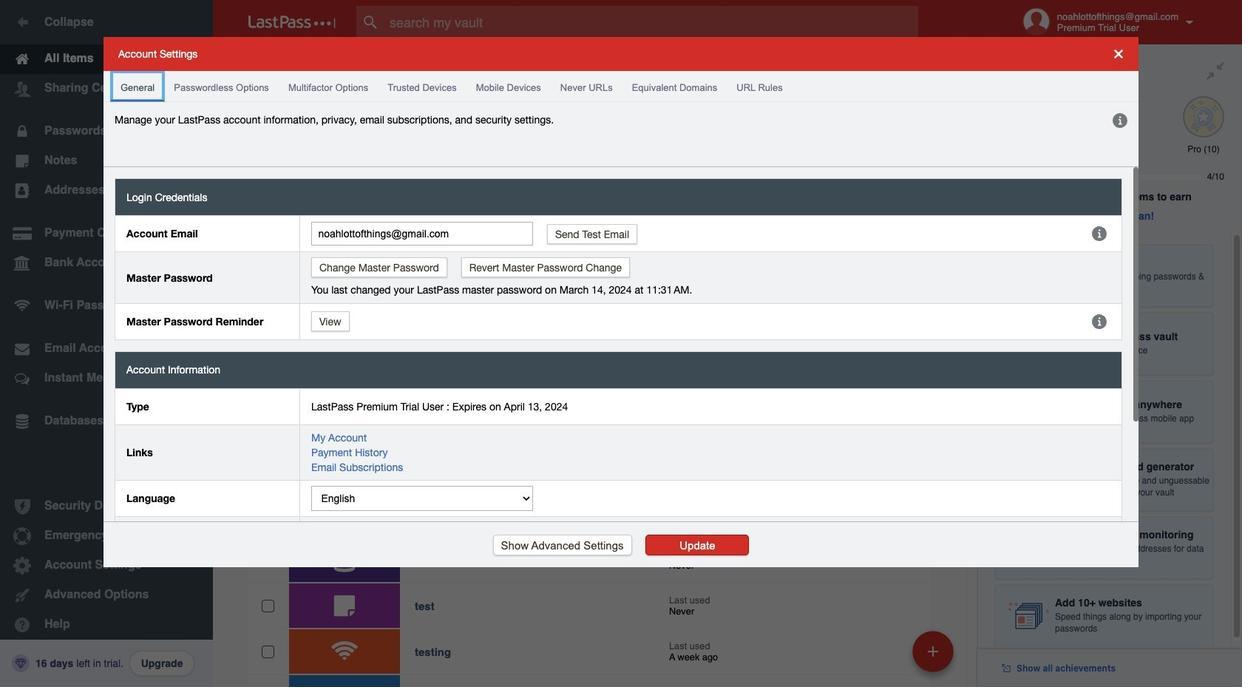 Task type: locate. For each thing, give the bounding box(es) containing it.
new item image
[[928, 646, 939, 657]]

vault options navigation
[[213, 44, 978, 89]]

Search search field
[[357, 6, 948, 38]]



Task type: describe. For each thing, give the bounding box(es) containing it.
lastpass image
[[249, 16, 336, 29]]

new item navigation
[[908, 627, 963, 687]]

main navigation navigation
[[0, 0, 213, 687]]

search my vault text field
[[357, 6, 948, 38]]



Task type: vqa. For each thing, say whether or not it's contained in the screenshot.
the search my vault text field
yes



